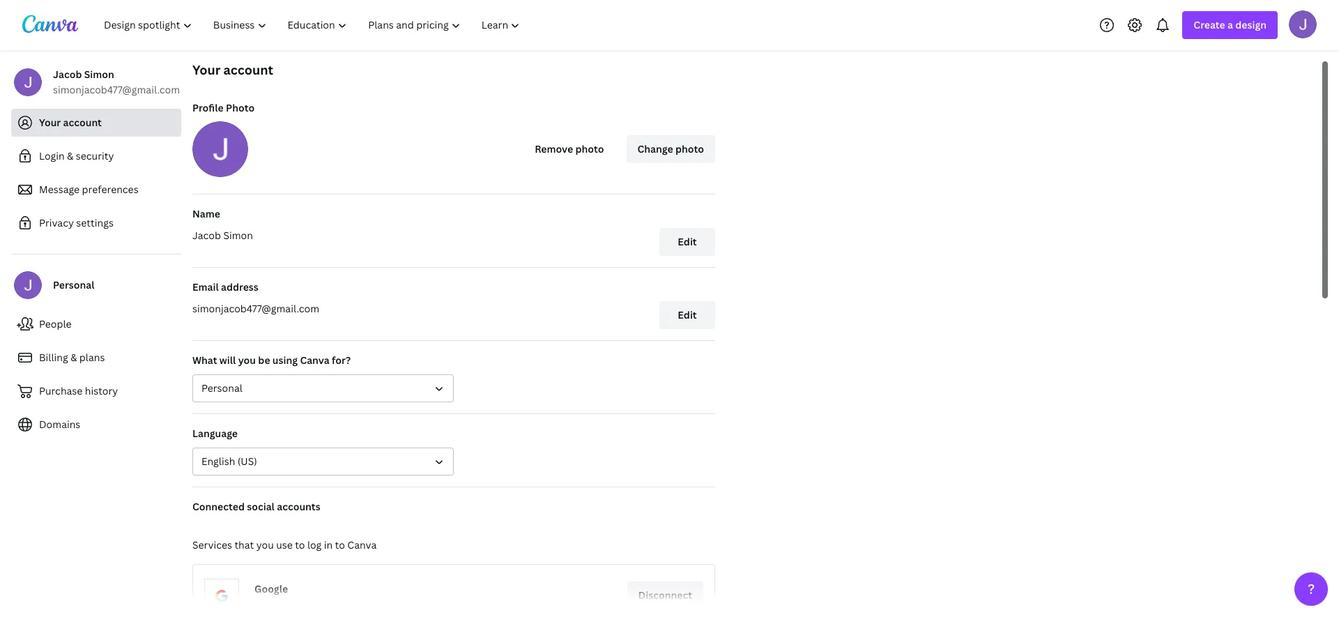 Task type: vqa. For each thing, say whether or not it's contained in the screenshot.
Purchase history
yes



Task type: locate. For each thing, give the bounding box(es) containing it.
1 edit button from the top
[[660, 228, 715, 256]]

1 horizontal spatial account
[[224, 61, 273, 78]]

in
[[324, 538, 333, 552]]

create a design
[[1194, 18, 1267, 31]]

0 horizontal spatial simonjacob477@gmail.com
[[53, 83, 180, 96]]

english (us)
[[202, 455, 257, 468]]

people link
[[11, 310, 181, 338]]

your account up the photo
[[192, 61, 273, 78]]

disconnect button
[[627, 582, 704, 609]]

& for billing
[[71, 351, 77, 364]]

simon up 'address'
[[223, 229, 253, 242]]

jacob simon simonjacob477@gmail.com
[[53, 68, 180, 96]]

jacob down name
[[192, 229, 221, 242]]

profile
[[192, 101, 224, 114]]

0 vertical spatial personal
[[53, 278, 94, 291]]

edit for simonjacob477@gmail.com
[[678, 308, 697, 321]]

billing & plans
[[39, 351, 105, 364]]

0 horizontal spatial simon
[[84, 68, 114, 81]]

profile photo
[[192, 101, 255, 114]]

2 edit button from the top
[[660, 301, 715, 329]]

canva left the for?
[[300, 354, 330, 367]]

0 horizontal spatial account
[[63, 116, 102, 129]]

jacob for jacob simon
[[192, 229, 221, 242]]

0 horizontal spatial your account
[[39, 116, 102, 129]]

1 vertical spatial you
[[256, 538, 274, 552]]

create a design button
[[1183, 11, 1278, 39]]

2 photo from the left
[[676, 142, 704, 155]]

1 horizontal spatial to
[[335, 538, 345, 552]]

simon for jacob simon simonjacob477@gmail.com
[[84, 68, 114, 81]]

1 horizontal spatial jacob
[[192, 229, 221, 242]]

1 vertical spatial simon
[[223, 229, 253, 242]]

1 horizontal spatial your account
[[192, 61, 273, 78]]

to left 'log'
[[295, 538, 305, 552]]

address
[[221, 280, 258, 294]]

photo
[[576, 142, 604, 155], [676, 142, 704, 155]]

personal up people
[[53, 278, 94, 291]]

account up the photo
[[224, 61, 273, 78]]

your up profile
[[192, 61, 221, 78]]

your account
[[192, 61, 273, 78], [39, 116, 102, 129]]

canva
[[300, 354, 330, 367], [347, 538, 377, 552]]

& left the plans at bottom
[[71, 351, 77, 364]]

2 edit from the top
[[678, 308, 697, 321]]

edit
[[678, 235, 697, 248], [678, 308, 697, 321]]

privacy settings link
[[11, 209, 181, 237]]

account up login & security
[[63, 116, 102, 129]]

1 vertical spatial canva
[[347, 538, 377, 552]]

using
[[273, 354, 298, 367]]

1 photo from the left
[[576, 142, 604, 155]]

personal down will
[[202, 381, 243, 395]]

message preferences
[[39, 183, 139, 196]]

photo for remove photo
[[576, 142, 604, 155]]

language
[[192, 427, 238, 440]]

english
[[202, 455, 235, 468]]

your up login
[[39, 116, 61, 129]]

services that you use to log in to canva
[[192, 538, 377, 552]]

1 vertical spatial your account
[[39, 116, 102, 129]]

1 horizontal spatial your
[[192, 61, 221, 78]]

1 horizontal spatial simonjacob477@gmail.com
[[192, 302, 319, 315]]

photo right change
[[676, 142, 704, 155]]

1 edit from the top
[[678, 235, 697, 248]]

login
[[39, 149, 65, 162]]

photo right the remove
[[576, 142, 604, 155]]

0 vertical spatial you
[[238, 354, 256, 367]]

jacob simon image
[[1289, 10, 1317, 38]]

0 horizontal spatial personal
[[53, 278, 94, 291]]

log
[[307, 538, 322, 552]]

your
[[192, 61, 221, 78], [39, 116, 61, 129]]

0 vertical spatial edit
[[678, 235, 697, 248]]

Language: English (US) button
[[192, 448, 454, 476]]

account
[[224, 61, 273, 78], [63, 116, 102, 129]]

& right login
[[67, 149, 73, 162]]

simon inside jacob simon simonjacob477@gmail.com
[[84, 68, 114, 81]]

edit for jacob simon
[[678, 235, 697, 248]]

create
[[1194, 18, 1226, 31]]

0 horizontal spatial photo
[[576, 142, 604, 155]]

you for will
[[238, 354, 256, 367]]

&
[[67, 149, 73, 162], [71, 351, 77, 364]]

edit button
[[660, 228, 715, 256], [660, 301, 715, 329]]

email
[[192, 280, 219, 294]]

google
[[254, 582, 288, 595]]

you left be
[[238, 354, 256, 367]]

1 vertical spatial personal
[[202, 381, 243, 395]]

to right in
[[335, 538, 345, 552]]

simonjacob477@gmail.com down 'address'
[[192, 302, 319, 315]]

0 vertical spatial simonjacob477@gmail.com
[[53, 83, 180, 96]]

name
[[192, 207, 220, 220]]

simon up your account link
[[84, 68, 114, 81]]

1 vertical spatial &
[[71, 351, 77, 364]]

0 vertical spatial simon
[[84, 68, 114, 81]]

you left use
[[256, 538, 274, 552]]

to
[[295, 538, 305, 552], [335, 538, 345, 552]]

that
[[235, 538, 254, 552]]

jacob inside jacob simon simonjacob477@gmail.com
[[53, 68, 82, 81]]

email address
[[192, 280, 258, 294]]

1 horizontal spatial photo
[[676, 142, 704, 155]]

0 vertical spatial &
[[67, 149, 73, 162]]

0 vertical spatial canva
[[300, 354, 330, 367]]

jacob
[[53, 68, 82, 81], [192, 229, 221, 242]]

0 horizontal spatial to
[[295, 538, 305, 552]]

social
[[247, 500, 275, 513]]

what will you be using canva for?
[[192, 354, 351, 367]]

simon
[[84, 68, 114, 81], [223, 229, 253, 242]]

1 to from the left
[[295, 538, 305, 552]]

jacob up your account link
[[53, 68, 82, 81]]

1 horizontal spatial personal
[[202, 381, 243, 395]]

canva right in
[[347, 538, 377, 552]]

simonjacob477@gmail.com up your account link
[[53, 83, 180, 96]]

0 vertical spatial jacob
[[53, 68, 82, 81]]

1 vertical spatial jacob
[[192, 229, 221, 242]]

you
[[238, 354, 256, 367], [256, 538, 274, 552]]

simonjacob477@gmail.com
[[53, 83, 180, 96], [192, 302, 319, 315]]

0 vertical spatial edit button
[[660, 228, 715, 256]]

1 vertical spatial edit button
[[660, 301, 715, 329]]

personal inside button
[[202, 381, 243, 395]]

message
[[39, 183, 80, 196]]

your account up login & security
[[39, 116, 102, 129]]

1 vertical spatial edit
[[678, 308, 697, 321]]

people
[[39, 317, 72, 330]]

1 horizontal spatial canva
[[347, 538, 377, 552]]

1 vertical spatial account
[[63, 116, 102, 129]]

1 vertical spatial your
[[39, 116, 61, 129]]

1 horizontal spatial simon
[[223, 229, 253, 242]]

0 horizontal spatial jacob
[[53, 68, 82, 81]]

you for that
[[256, 538, 274, 552]]

personal
[[53, 278, 94, 291], [202, 381, 243, 395]]

for?
[[332, 354, 351, 367]]



Task type: describe. For each thing, give the bounding box(es) containing it.
remove
[[535, 142, 573, 155]]

(us)
[[238, 455, 257, 468]]

billing & plans link
[[11, 344, 181, 372]]

simon for jacob simon
[[223, 229, 253, 242]]

Personal button
[[192, 374, 454, 402]]

purchase history
[[39, 384, 118, 397]]

google disconnect
[[254, 582, 692, 602]]

security
[[76, 149, 114, 162]]

jacob for jacob simon simonjacob477@gmail.com
[[53, 68, 82, 81]]

be
[[258, 354, 270, 367]]

billing
[[39, 351, 68, 364]]

purchase history link
[[11, 377, 181, 405]]

account inside your account link
[[63, 116, 102, 129]]

domains
[[39, 418, 80, 431]]

0 vertical spatial your
[[192, 61, 221, 78]]

photo
[[226, 101, 255, 114]]

change photo
[[638, 142, 704, 155]]

remove photo button
[[524, 135, 615, 163]]

domains link
[[11, 411, 181, 439]]

privacy
[[39, 216, 74, 229]]

use
[[276, 538, 293, 552]]

design
[[1236, 18, 1267, 31]]

change photo button
[[626, 135, 715, 163]]

settings
[[76, 216, 114, 229]]

edit button for jacob simon
[[660, 228, 715, 256]]

connected social accounts
[[192, 500, 320, 513]]

services
[[192, 538, 232, 552]]

preferences
[[82, 183, 139, 196]]

1 vertical spatial simonjacob477@gmail.com
[[192, 302, 319, 315]]

will
[[220, 354, 236, 367]]

history
[[85, 384, 118, 397]]

privacy settings
[[39, 216, 114, 229]]

0 horizontal spatial your
[[39, 116, 61, 129]]

top level navigation element
[[95, 11, 532, 39]]

connected
[[192, 500, 245, 513]]

& for login
[[67, 149, 73, 162]]

purchase
[[39, 384, 83, 397]]

login & security link
[[11, 142, 181, 170]]

2 to from the left
[[335, 538, 345, 552]]

edit button for simonjacob477@gmail.com
[[660, 301, 715, 329]]

disconnect
[[638, 588, 692, 602]]

accounts
[[277, 500, 320, 513]]

0 vertical spatial account
[[224, 61, 273, 78]]

photo for change photo
[[676, 142, 704, 155]]

what
[[192, 354, 217, 367]]

plans
[[79, 351, 105, 364]]

jacob simon
[[192, 229, 253, 242]]

0 horizontal spatial canva
[[300, 354, 330, 367]]

a
[[1228, 18, 1233, 31]]

change
[[638, 142, 673, 155]]

remove photo
[[535, 142, 604, 155]]

login & security
[[39, 149, 114, 162]]

your account link
[[11, 109, 181, 137]]

0 vertical spatial your account
[[192, 61, 273, 78]]

message preferences link
[[11, 176, 181, 204]]



